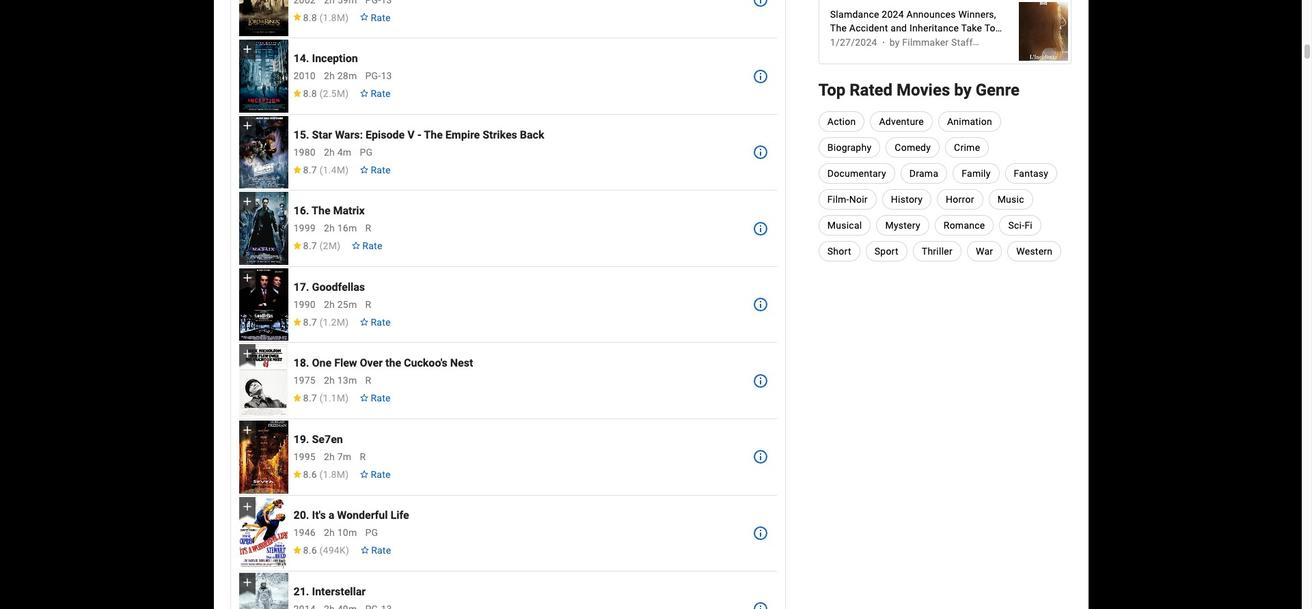 Task type: vqa. For each thing, say whether or not it's contained in the screenshot.
tv
no



Task type: locate. For each thing, give the bounding box(es) containing it.
8.7 down 1980
[[303, 165, 317, 176]]

1 imdb rating: 8.6 element from the top
[[292, 470, 349, 481]]

6 ( from the top
[[320, 393, 323, 404]]

2h for se7en
[[324, 452, 335, 463]]

2 8.7 from the top
[[303, 241, 317, 252]]

0 vertical spatial imdb rating: 8.8 element
[[292, 12, 349, 23]]

20. it's a wonderful life
[[294, 510, 409, 523]]

top down winners,
[[985, 23, 1002, 34]]

biography
[[828, 142, 872, 153]]

1 vertical spatial pg
[[366, 528, 378, 539]]

star border inline image right 1.1m
[[360, 395, 369, 402]]

imdb rating: 8.7 element down the 1990
[[292, 317, 349, 328]]

4 2h from the top
[[324, 299, 335, 310]]

8.7 ( 1.1m )
[[303, 393, 349, 404]]

group left 1995
[[239, 421, 288, 494]]

8.8
[[303, 12, 317, 23], [303, 88, 317, 99]]

1 vertical spatial the
[[424, 128, 443, 141]]

17.
[[294, 281, 309, 294]]

group for 18. one flew over the cuckoo's nest
[[239, 345, 288, 418]]

) for one
[[345, 393, 349, 404]]

1 vertical spatial 1.8m
[[323, 470, 345, 481]]

music button
[[989, 189, 1034, 210]]

0 vertical spatial top
[[985, 23, 1002, 34]]

animation
[[948, 116, 993, 127]]

20.
[[294, 510, 309, 523]]

r right 7m
[[360, 452, 366, 463]]

imdb rating: 8.7 element for matrix
[[292, 241, 341, 252]]

2h for goodfellas
[[324, 299, 335, 310]]

imdb rating: 8.8 element up 14. inception
[[292, 12, 349, 23]]

imdb rating: 8.7 element for wars:
[[292, 165, 349, 176]]

r right "25m"
[[366, 299, 372, 310]]

rate button for the
[[346, 234, 388, 259]]

0 vertical spatial by
[[890, 37, 900, 48]]

7 ( from the top
[[320, 470, 323, 481]]

1.1m
[[323, 393, 345, 404]]

) down 10m
[[346, 546, 349, 557]]

1 vertical spatial star inline image
[[292, 471, 302, 479]]

short button
[[819, 241, 861, 262]]

group for 14. inception
[[239, 40, 288, 113]]

8 group from the top
[[239, 574, 288, 610]]

pg down wonderful at bottom
[[366, 528, 378, 539]]

the up prizes on the right top of page
[[831, 23, 847, 34]]

imdb rating: 8.6 element
[[292, 470, 349, 481], [292, 546, 349, 557]]

group left 1980
[[239, 116, 288, 189]]

8.8 for 8.8 ( 1.8m )
[[303, 12, 317, 23]]

18. one flew over the cuckoo's nest
[[294, 357, 473, 370]]

the inside 16. the matrix link
[[312, 205, 331, 217]]

crime button
[[946, 137, 990, 158]]

star border inline image
[[360, 395, 369, 402], [360, 471, 369, 479], [360, 547, 370, 555]]

group for 20. it's a wonderful life
[[239, 498, 288, 570]]

group
[[239, 40, 288, 113], [239, 116, 288, 189], [239, 192, 288, 265], [239, 269, 288, 342], [239, 345, 288, 418], [239, 421, 288, 494], [239, 498, 288, 570], [239, 574, 288, 610]]

rate button for star
[[354, 158, 396, 182]]

2h left 13m
[[324, 376, 335, 387]]

8.6 down 1946
[[303, 546, 317, 557]]

rate button for goodfellas
[[354, 310, 396, 335]]

star border inline image down pg-
[[360, 90, 369, 97]]

rate down matrix at left
[[363, 241, 383, 252]]

star border inline image right 1.2m
[[360, 318, 369, 326]]

rate for one
[[371, 393, 391, 404]]

music
[[998, 194, 1025, 205]]

imdb rating: 8.7 element
[[292, 165, 349, 176], [292, 241, 341, 252], [292, 317, 349, 328], [292, 393, 349, 404]]

2h 7m
[[324, 452, 352, 463]]

rate button
[[354, 5, 396, 30], [354, 81, 396, 106], [354, 158, 396, 182], [346, 234, 388, 259], [354, 310, 396, 335], [354, 387, 396, 411], [354, 463, 396, 487], [355, 539, 397, 564]]

star border inline image for wonderful
[[360, 547, 370, 555]]

rate down episode
[[371, 165, 391, 176]]

0 vertical spatial star inline image
[[292, 166, 302, 173]]

2 add image from the top
[[240, 271, 254, 285]]

see more information about the lord of the rings: the two towers image
[[753, 0, 769, 8]]

add image down jack nicholson in one flew over the cuckoo's nest (1975) image
[[240, 424, 254, 438]]

2h for inception
[[324, 71, 335, 81]]

16.
[[294, 205, 309, 217]]

0 vertical spatial the
[[831, 23, 847, 34]]

group left '1975'
[[239, 345, 288, 418]]

1 1.8m from the top
[[323, 12, 345, 23]]

) down 2h 16m
[[337, 241, 341, 252]]

star inline image down 1980
[[292, 166, 302, 173]]

film-
[[828, 194, 850, 205]]

by up 'animation' at top right
[[955, 81, 972, 100]]

5 ( from the top
[[320, 317, 323, 328]]

the inside the slamdance 2024 announces winners, the accident and inheritance take top prizes
[[831, 23, 847, 34]]

4 group from the top
[[239, 269, 288, 342]]

2h down 16. the matrix link
[[324, 223, 335, 234]]

8.8 ( 2.5m )
[[303, 88, 349, 99]]

2 add image from the top
[[240, 195, 254, 209]]

star inline image down 2010
[[292, 90, 302, 97]]

1 horizontal spatial the
[[424, 128, 443, 141]]

inception
[[312, 52, 358, 65]]

add image
[[240, 43, 254, 56], [240, 195, 254, 209], [240, 424, 254, 438]]

3 2h from the top
[[324, 223, 335, 234]]

5 star inline image from the top
[[292, 395, 302, 402]]

8.7 down 1999
[[303, 241, 317, 252]]

war
[[976, 246, 994, 257]]

1 vertical spatial star border inline image
[[360, 471, 369, 479]]

494k
[[323, 546, 346, 557]]

1 2h from the top
[[324, 71, 335, 81]]

star border inline image right 8.8 ( 1.8m )
[[360, 13, 369, 21]]

star inline image down '1975'
[[292, 395, 302, 402]]

1 add image from the top
[[240, 43, 254, 56]]

) for inception
[[345, 88, 349, 99]]

rate button for it's
[[355, 539, 397, 564]]

the
[[831, 23, 847, 34], [424, 128, 443, 141], [312, 205, 331, 217]]

star inline image down 1946
[[292, 547, 302, 555]]

2h down a
[[324, 528, 335, 539]]

nest
[[451, 357, 473, 370]]

leonardo dicaprio, tom berenger, michael caine, lukas haas, marion cotillard, joseph gordon-levitt, tom hardy, elliot page, ken watanabe, and dileep rao in inception (2010) image
[[239, 40, 288, 113]]

17. goodfellas link
[[294, 281, 365, 294]]

2h left 28m
[[324, 71, 335, 81]]

8.8 ( 1.8m )
[[303, 12, 349, 23]]

sci-fi
[[1009, 220, 1033, 231]]

1.8m down 2h 7m
[[323, 470, 345, 481]]

3 add image from the top
[[240, 424, 254, 438]]

1 horizontal spatial by
[[955, 81, 972, 100]]

8.8 up 14.
[[303, 12, 317, 23]]

top up action
[[819, 81, 846, 100]]

) down 7m
[[345, 470, 349, 481]]

group left 1999
[[239, 192, 288, 265]]

2 horizontal spatial the
[[831, 23, 847, 34]]

rate for se7en
[[371, 470, 391, 481]]

2 1.8m from the top
[[323, 470, 345, 481]]

2h down 17. goodfellas "link"
[[324, 299, 335, 310]]

4 star inline image from the top
[[292, 318, 302, 326]]

add image down james stewart and donna reed in it's a wonderful life (1946) image
[[240, 577, 254, 590]]

l'incidente (2023) image
[[1020, 0, 1069, 68]]

5 add image from the top
[[240, 577, 254, 590]]

1 add image from the top
[[240, 119, 254, 133]]

rate
[[371, 12, 391, 23], [371, 88, 391, 99], [371, 165, 391, 176], [363, 241, 383, 252], [371, 317, 391, 328], [371, 393, 391, 404], [371, 470, 391, 481], [371, 546, 391, 557]]

star inline image
[[292, 13, 302, 21], [292, 90, 302, 97], [292, 242, 302, 250], [292, 318, 302, 326], [292, 395, 302, 402]]

8.7 down the 1990
[[303, 317, 317, 328]]

1 imdb rating: 8.8 element from the top
[[292, 12, 349, 23]]

1.8m up inception
[[323, 12, 345, 23]]

2h for it's
[[324, 528, 335, 539]]

rate right 8.8 ( 1.8m )
[[371, 12, 391, 23]]

star border inline image right 8.6 ( 1.8m ) in the left bottom of the page
[[360, 471, 369, 479]]

sci-fi button
[[1000, 215, 1042, 236]]

jack nicholson in one flew over the cuckoo's nest (1975) image
[[239, 345, 288, 418]]

matrix
[[333, 205, 365, 217]]

star border inline image for the
[[352, 242, 361, 250]]

episode
[[366, 128, 405, 141]]

imdb rating: 8.6 element for it's
[[292, 546, 349, 557]]

brad pitt and morgan freeman in se7en (1995) image
[[239, 421, 288, 494]]

) down 13m
[[345, 393, 349, 404]]

14.
[[294, 52, 309, 65]]

2 imdb rating: 8.6 element from the top
[[292, 546, 349, 557]]

the right the 16.
[[312, 205, 331, 217]]

8.6 down 1995
[[303, 470, 317, 481]]

1 8.8 from the top
[[303, 12, 317, 23]]

4 ( from the top
[[320, 241, 323, 252]]

sport
[[875, 246, 899, 257]]

imdb rating: 8.8 element
[[292, 12, 349, 23], [292, 88, 349, 99]]

4 add image from the top
[[240, 500, 254, 514]]

1 star inline image from the top
[[292, 166, 302, 173]]

2h left '4m'
[[324, 147, 335, 158]]

2 vertical spatial the
[[312, 205, 331, 217]]

1 vertical spatial imdb rating: 8.6 element
[[292, 546, 349, 557]]

harrison ford, anthony daniels, carrie fisher, mark hamill, james earl jones, david prowse, kenny baker, and peter mayhew in star wars: episode v - the empire strikes back (1980) image
[[239, 116, 288, 189]]

add image down harrison ford, anthony daniels, carrie fisher, mark hamill, james earl jones, david prowse, kenny baker, and peter mayhew in star wars: episode v - the empire strikes back (1980) image
[[240, 195, 254, 209]]

star inline image for 16. the matrix
[[292, 242, 302, 250]]

the right -
[[424, 128, 443, 141]]

1 vertical spatial 8.6
[[303, 546, 317, 557]]

2h 25m
[[324, 299, 357, 310]]

8.7 for 18.
[[303, 393, 317, 404]]

2 2h from the top
[[324, 147, 335, 158]]

1 group from the top
[[239, 40, 288, 113]]

16. the matrix
[[294, 205, 365, 217]]

1 vertical spatial imdb rating: 8.8 element
[[292, 88, 349, 99]]

star border inline image
[[360, 13, 369, 21], [360, 90, 369, 97], [360, 166, 369, 173], [352, 242, 361, 250], [360, 318, 369, 326]]

8.7
[[303, 165, 317, 176], [303, 241, 317, 252], [303, 317, 317, 328], [303, 393, 317, 404]]

add image for 15.
[[240, 119, 254, 133]]

)
[[345, 12, 349, 23], [345, 88, 349, 99], [345, 165, 349, 176], [337, 241, 341, 252], [345, 317, 349, 328], [345, 393, 349, 404], [345, 470, 349, 481], [346, 546, 349, 557]]

0 vertical spatial imdb rating: 8.6 element
[[292, 470, 349, 481]]

0 horizontal spatial the
[[312, 205, 331, 217]]

) for goodfellas
[[345, 317, 349, 328]]

see more information about goodfellas image
[[753, 297, 769, 313]]

goodfellas
[[312, 281, 365, 294]]

slamdance
[[831, 9, 880, 20]]

add image for 17.
[[240, 271, 254, 285]]

add image for 21.
[[240, 577, 254, 590]]

romance
[[944, 220, 986, 231]]

2 vertical spatial star border inline image
[[360, 547, 370, 555]]

1 8.6 from the top
[[303, 470, 317, 481]]

star border inline image right 494k
[[360, 547, 370, 555]]

1 horizontal spatial top
[[985, 23, 1002, 34]]

top
[[985, 23, 1002, 34], [819, 81, 846, 100]]

2 star inline image from the top
[[292, 471, 302, 479]]

the inside 15. star wars: episode v - the empire strikes back link
[[424, 128, 443, 141]]

2h for the
[[324, 223, 335, 234]]

pg-
[[366, 71, 381, 81]]

1999
[[294, 223, 316, 234]]

see more information about one flew over the cuckoo's nest image
[[753, 373, 769, 390]]

by down and
[[890, 37, 900, 48]]

group left the 1990
[[239, 269, 288, 342]]

8.7 down '1975'
[[303, 393, 317, 404]]

( for goodfellas
[[320, 317, 323, 328]]

1 vertical spatial add image
[[240, 195, 254, 209]]

rate down 18. one flew over the cuckoo's nest link
[[371, 393, 391, 404]]

star border inline image right 1.4m
[[360, 166, 369, 173]]

add image down leonardo dicaprio, tom berenger, michael caine, lukas haas, marion cotillard, joseph gordon-levitt, tom hardy, elliot page, ken watanabe, and dileep rao in inception (2010) image
[[240, 119, 254, 133]]

6 2h from the top
[[324, 452, 335, 463]]

film-noir
[[828, 194, 868, 205]]

imdb rating: 8.6 element down 1995
[[292, 470, 349, 481]]

star inline image for 14. inception
[[292, 90, 302, 97]]

7m
[[338, 452, 352, 463]]

) down "25m"
[[345, 317, 349, 328]]

0 vertical spatial pg
[[360, 147, 373, 158]]

0 vertical spatial 1.8m
[[323, 12, 345, 23]]

r right 16m
[[366, 223, 372, 234]]

0 vertical spatial add image
[[240, 43, 254, 56]]

star border inline image down 16m
[[352, 242, 361, 250]]

see more information about se7en image
[[753, 449, 769, 466]]

rate down life
[[371, 546, 391, 557]]

pg for wonderful
[[366, 528, 378, 539]]

group for 19. se7en
[[239, 421, 288, 494]]

add image down liv tyler, sean astin, christopher lee, elijah wood, viggo mortensen, miranda otto, ian mckellen, orlando bloom, john rhys-davies, and andy serkis in the lord of the rings: the two towers (2002) image
[[240, 43, 254, 56]]

see more information about interstellar image
[[753, 602, 769, 610]]

5 2h from the top
[[324, 376, 335, 387]]

action
[[828, 116, 856, 127]]

star inline image left 8.8 ( 1.8m )
[[292, 13, 302, 21]]

2 8.8 from the top
[[303, 88, 317, 99]]

imdb rating: 8.8 element down 2010
[[292, 88, 349, 99]]

3 8.7 from the top
[[303, 317, 317, 328]]

( for inception
[[320, 88, 323, 99]]

) down 28m
[[345, 88, 349, 99]]

3 star inline image from the top
[[292, 547, 302, 555]]

add image down robert de niro, ray liotta, and joe pesci in goodfellas (1990) image
[[240, 348, 254, 361]]

2 imdb rating: 8.7 element from the top
[[292, 241, 341, 252]]

pg
[[360, 147, 373, 158], [366, 528, 378, 539]]

( for one
[[320, 393, 323, 404]]

(
[[320, 12, 323, 23], [320, 88, 323, 99], [320, 165, 323, 176], [320, 241, 323, 252], [320, 317, 323, 328], [320, 393, 323, 404], [320, 470, 323, 481], [320, 546, 323, 557]]

r down over
[[366, 376, 372, 387]]

1 8.7 from the top
[[303, 165, 317, 176]]

7 group from the top
[[239, 498, 288, 570]]

2 8.6 from the top
[[303, 546, 317, 557]]

staff
[[952, 37, 973, 48]]

horror button
[[938, 189, 984, 210]]

by
[[890, 37, 900, 48], [955, 81, 972, 100]]

imdb rating: 8.6 element down 1946
[[292, 546, 349, 557]]

2010
[[294, 71, 316, 81]]

0 vertical spatial 8.8
[[303, 12, 317, 23]]

2 vertical spatial star inline image
[[292, 547, 302, 555]]

by filmmaker staff
[[890, 37, 973, 48]]

star inline image
[[292, 166, 302, 173], [292, 471, 302, 479], [292, 547, 302, 555]]

5 group from the top
[[239, 345, 288, 418]]

over
[[360, 357, 383, 370]]

rate up wonderful at bottom
[[371, 470, 391, 481]]

add image down keanu reeves, laurence fishburne, joe pantoliano, and carrie-anne moss in the matrix (1999) image
[[240, 271, 254, 285]]

0 horizontal spatial by
[[890, 37, 900, 48]]

western
[[1017, 246, 1053, 257]]

rate down pg-13
[[371, 88, 391, 99]]

6 group from the top
[[239, 421, 288, 494]]

group left 2010
[[239, 40, 288, 113]]

2h
[[324, 71, 335, 81], [324, 147, 335, 158], [324, 223, 335, 234], [324, 299, 335, 310], [324, 376, 335, 387], [324, 452, 335, 463], [324, 528, 335, 539]]

0 horizontal spatial top
[[819, 81, 846, 100]]

star inline image down 1995
[[292, 471, 302, 479]]

v
[[408, 128, 415, 141]]

imdb rating: 8.7 element down '1975'
[[292, 393, 349, 404]]

4 imdb rating: 8.7 element from the top
[[292, 393, 349, 404]]

4 8.7 from the top
[[303, 393, 317, 404]]

rate up 18. one flew over the cuckoo's nest at bottom left
[[371, 317, 391, 328]]

add image
[[240, 119, 254, 133], [240, 271, 254, 285], [240, 348, 254, 361], [240, 500, 254, 514], [240, 577, 254, 590]]

star inline image down 1999
[[292, 242, 302, 250]]

3 add image from the top
[[240, 348, 254, 361]]

8.6 for 19.
[[303, 470, 317, 481]]

2h left 7m
[[324, 452, 335, 463]]

group left 1946
[[239, 498, 288, 570]]

2 group from the top
[[239, 116, 288, 189]]

family
[[962, 168, 991, 179]]

2 vertical spatial add image
[[240, 424, 254, 438]]

empire
[[446, 128, 480, 141]]

add image for 18.
[[240, 348, 254, 361]]

16m
[[338, 223, 357, 234]]

0 vertical spatial star border inline image
[[360, 395, 369, 402]]

2 imdb rating: 8.8 element from the top
[[292, 88, 349, 99]]

) down '4m'
[[345, 165, 349, 176]]

pg right '4m'
[[360, 147, 373, 158]]

8.7 ( 1.4m )
[[303, 165, 349, 176]]

star inline image inside imdb rating: 8.7 element
[[292, 166, 302, 173]]

imdb rating: 8.7 element down 1999
[[292, 241, 341, 252]]

imdb rating: 8.8 element for star border inline image right of 8.8 ( 1.8m )
[[292, 12, 349, 23]]

1 imdb rating: 8.7 element from the top
[[292, 165, 349, 176]]

keanu reeves, laurence fishburne, joe pantoliano, and carrie-anne moss in the matrix (1999) image
[[239, 192, 288, 265]]

imdb rating: 8.8 element for star border inline image corresponding to inception
[[292, 88, 349, 99]]

1 vertical spatial by
[[955, 81, 972, 100]]

3 star inline image from the top
[[292, 242, 302, 250]]

2 ( from the top
[[320, 88, 323, 99]]

imdb rating: 8.7 element down 1980
[[292, 165, 349, 176]]

add image down brad pitt and morgan freeman in se7en (1995) image
[[240, 500, 254, 514]]

star inline image for 18. one flew over the cuckoo's nest
[[292, 395, 302, 402]]

8.7 for 17.
[[303, 317, 317, 328]]

star inline image down the 1990
[[292, 318, 302, 326]]

1 vertical spatial 8.8
[[303, 88, 317, 99]]

8.8 down 2010
[[303, 88, 317, 99]]

0 vertical spatial 8.6
[[303, 470, 317, 481]]

18.
[[294, 357, 309, 370]]

group for 21. interstellar
[[239, 574, 288, 610]]

8.7 ( 1.2m )
[[303, 317, 349, 328]]

star
[[312, 128, 332, 141]]

7 2h from the top
[[324, 528, 335, 539]]

group left 21.
[[239, 574, 288, 610]]

3 ( from the top
[[320, 165, 323, 176]]

8 ( from the top
[[320, 546, 323, 557]]

) up inception
[[345, 12, 349, 23]]

2 star inline image from the top
[[292, 90, 302, 97]]

3 group from the top
[[239, 192, 288, 265]]



Task type: describe. For each thing, give the bounding box(es) containing it.
imdb rating: 8.6 element for se7en
[[292, 470, 349, 481]]

17. goodfellas
[[294, 281, 365, 294]]

group for 17. goodfellas
[[239, 269, 288, 342]]

15. star wars: episode v - the empire strikes back link
[[294, 128, 545, 141]]

1.8m for 8.6 ( 1.8m )
[[323, 470, 345, 481]]

2m
[[323, 241, 337, 252]]

pg for episode
[[360, 147, 373, 158]]

star inline image for 17. goodfellas
[[292, 318, 302, 326]]

1975
[[294, 376, 316, 387]]

accident
[[850, 23, 889, 34]]

15.
[[294, 128, 309, 141]]

see more information about star wars: episode v - the empire strikes back image
[[753, 144, 769, 161]]

) for it's
[[346, 546, 349, 557]]

documentary
[[828, 168, 887, 179]]

rate button for inception
[[354, 81, 396, 106]]

add image for 20.
[[240, 500, 254, 514]]

21. interstellar link
[[294, 586, 366, 599]]

( for the
[[320, 241, 323, 252]]

rate button for one
[[354, 387, 396, 411]]

film-noir button
[[819, 189, 877, 210]]

documentary button
[[819, 163, 896, 184]]

one
[[312, 357, 332, 370]]

2h 10m
[[324, 528, 357, 539]]

noir
[[850, 194, 868, 205]]

14. inception
[[294, 52, 358, 65]]

20. it's a wonderful life link
[[294, 510, 409, 523]]

western button
[[1008, 241, 1062, 262]]

19. se7en
[[294, 433, 343, 446]]

see more information about it's a wonderful life image
[[753, 526, 769, 542]]

2h 4m
[[324, 147, 352, 158]]

16. the matrix link
[[294, 205, 365, 218]]

8.7 for 15.
[[303, 165, 317, 176]]

imdb rating: 8.7 element for flew
[[292, 393, 349, 404]]

rate button for se7en
[[354, 463, 396, 487]]

r for the
[[366, 223, 372, 234]]

strikes
[[483, 128, 518, 141]]

1.8m for 8.8 ( 1.8m )
[[323, 12, 345, 23]]

winners,
[[959, 9, 997, 20]]

2h 28m
[[324, 71, 357, 81]]

drama
[[910, 168, 939, 179]]

2h for star
[[324, 147, 335, 158]]

r for one
[[366, 376, 372, 387]]

star border inline image for goodfellas
[[360, 318, 369, 326]]

announces
[[907, 9, 957, 20]]

2h 16m
[[324, 223, 357, 234]]

james stewart and donna reed in it's a wonderful life (1946) image
[[239, 498, 288, 570]]

sport button
[[866, 241, 908, 262]]

1.2m
[[323, 317, 345, 328]]

21. interstellar
[[294, 586, 366, 599]]

1/27/2024
[[831, 37, 878, 48]]

1.4m
[[323, 165, 345, 176]]

1 star inline image from the top
[[292, 13, 302, 21]]

) for the
[[337, 241, 341, 252]]

2024
[[882, 9, 905, 20]]

r for goodfellas
[[366, 299, 372, 310]]

1946
[[294, 528, 316, 539]]

add image for 14.
[[240, 43, 254, 56]]

8.8 for 8.8 ( 2.5m )
[[303, 88, 317, 99]]

4m
[[338, 147, 352, 158]]

add image for 19.
[[240, 424, 254, 438]]

rate for the
[[363, 241, 383, 252]]

r for se7en
[[360, 452, 366, 463]]

) for se7en
[[345, 470, 349, 481]]

fantasy button
[[1006, 163, 1058, 184]]

see more information about inception image
[[753, 68, 769, 84]]

18. one flew over the cuckoo's nest link
[[294, 357, 473, 370]]

( for star
[[320, 165, 323, 176]]

15. star wars: episode v - the empire strikes back
[[294, 128, 545, 141]]

8.7 for 16.
[[303, 241, 317, 252]]

8.6 ( 494k )
[[303, 546, 349, 557]]

21.
[[294, 586, 309, 599]]

slamdance 2024 announces winners, the accident and inheritance take top prizes
[[831, 9, 1002, 47]]

the
[[386, 357, 401, 370]]

life
[[391, 510, 409, 523]]

star border inline image for inception
[[360, 90, 369, 97]]

take
[[962, 23, 983, 34]]

1 ( from the top
[[320, 12, 323, 23]]

inheritance
[[910, 23, 960, 34]]

) for star
[[345, 165, 349, 176]]

wars:
[[335, 128, 363, 141]]

-
[[418, 128, 422, 141]]

star inline image for 19.
[[292, 471, 302, 479]]

13
[[381, 71, 392, 81]]

war button
[[968, 241, 1003, 262]]

8.6 ( 1.8m )
[[303, 470, 349, 481]]

1995
[[294, 452, 316, 463]]

see more information about the matrix image
[[753, 221, 769, 237]]

robert de niro, ray liotta, and joe pesci in goodfellas (1990) image
[[239, 269, 288, 342]]

group for 15. star wars: episode v - the empire strikes back
[[239, 116, 288, 189]]

musical button
[[819, 215, 872, 236]]

2h for one
[[324, 376, 335, 387]]

liv tyler, sean astin, christopher lee, elijah wood, viggo mortensen, miranda otto, ian mckellen, orlando bloom, john rhys-davies, and andy serkis in the lord of the rings: the two towers (2002) image
[[239, 0, 288, 36]]

history button
[[883, 189, 932, 210]]

sci-
[[1009, 220, 1025, 231]]

19.
[[294, 433, 309, 446]]

thriller button
[[913, 241, 962, 262]]

8.6 for 20.
[[303, 546, 317, 557]]

fi
[[1025, 220, 1033, 231]]

mystery
[[886, 220, 921, 231]]

rated
[[850, 81, 893, 100]]

group for 16. the matrix
[[239, 192, 288, 265]]

star border inline image for star
[[360, 166, 369, 173]]

genre
[[976, 81, 1020, 100]]

13m
[[338, 376, 357, 387]]

drama button
[[901, 163, 948, 184]]

rate for it's
[[371, 546, 391, 557]]

star inline image for 20.
[[292, 547, 302, 555]]

crime
[[955, 142, 981, 153]]

a
[[329, 510, 335, 523]]

family button
[[953, 163, 1000, 184]]

1 vertical spatial top
[[819, 81, 846, 100]]

1980
[[294, 147, 316, 158]]

back
[[520, 128, 545, 141]]

3 imdb rating: 8.7 element from the top
[[292, 317, 349, 328]]

filmmaker
[[903, 37, 949, 48]]

it's
[[312, 510, 326, 523]]

fantasy
[[1015, 168, 1049, 179]]

add image for 16.
[[240, 195, 254, 209]]

rate for inception
[[371, 88, 391, 99]]

matthew mcconaughey in interstellar (2014) image
[[239, 574, 288, 610]]

( for se7en
[[320, 470, 323, 481]]

top inside the slamdance 2024 announces winners, the accident and inheritance take top prizes
[[985, 23, 1002, 34]]

rate for goodfellas
[[371, 317, 391, 328]]

cuckoo's
[[404, 357, 448, 370]]

19. se7en link
[[294, 433, 343, 446]]

adventure button
[[871, 111, 933, 132]]

action button
[[819, 111, 865, 132]]

musical
[[828, 220, 863, 231]]

and
[[891, 23, 908, 34]]

biography button
[[819, 137, 881, 158]]

star inline image for 15.
[[292, 166, 302, 173]]

2h 13m
[[324, 376, 357, 387]]

wonderful
[[337, 510, 388, 523]]

( for it's
[[320, 546, 323, 557]]

comedy button
[[886, 137, 940, 158]]

rate for star
[[371, 165, 391, 176]]

star border inline image for over
[[360, 395, 369, 402]]

flew
[[334, 357, 357, 370]]

se7en
[[312, 433, 343, 446]]



